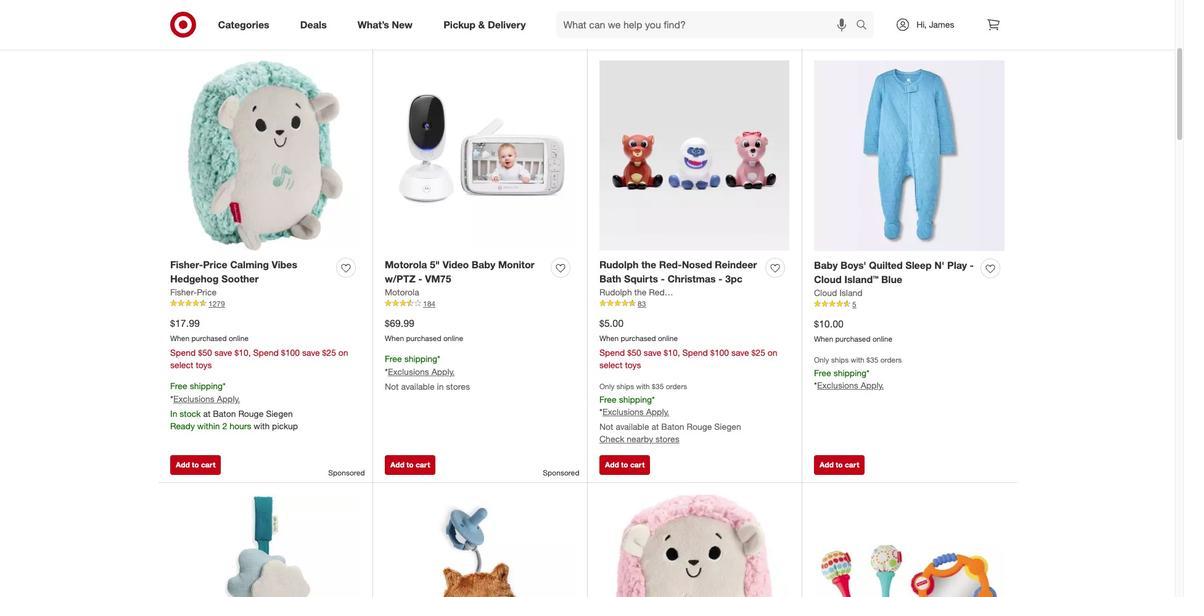 Task type: describe. For each thing, give the bounding box(es) containing it.
only ships with $35 orders free shipping * * exclusions apply.
[[814, 356, 902, 391]]

fisher-price calming vibes hedgehog soother
[[170, 258, 297, 285]]

free shipping * * exclusions apply. not available in stores
[[385, 354, 470, 392]]

vm75
[[425, 273, 451, 285]]

3 spend from the left
[[600, 348, 625, 358]]

$100 for fisher-price calming vibes hedgehog soother
[[281, 348, 300, 358]]

store
[[785, 14, 807, 27]]

rudolph the red-nosed reindeer link
[[600, 286, 731, 298]]

add to cart for $69.99
[[390, 460, 430, 469]]

184 link
[[385, 298, 575, 309]]

$17.99 when purchased online spend $50 save $10, spend $100 save $25 on select toys
[[170, 317, 348, 370]]

cloud island link
[[814, 287, 863, 299]]

bath
[[600, 273, 622, 285]]

purchased for $69.99
[[406, 334, 441, 343]]

search button
[[851, 11, 880, 41]]

monitor
[[498, 258, 535, 271]]

$10, for $5.00
[[664, 348, 680, 358]]

$25 for rudolph the red-nosed reindeer bath squirts - christmas - 3pc
[[752, 348, 766, 358]]

on for rudolph the red-nosed reindeer bath squirts - christmas - 3pc
[[768, 348, 778, 358]]

baby boys' quilted sleep n' play - cloud island™ blue
[[814, 259, 974, 286]]

toys for $17.99
[[196, 360, 212, 370]]

pickup & delivery link
[[433, 11, 541, 38]]

$50 for $5.00
[[628, 348, 641, 358]]

stores inside only ships with $35 orders free shipping * * exclusions apply. not available at baton rouge siegen check nearby stores
[[656, 434, 680, 444]]

hours
[[230, 421, 251, 431]]

rudolph for rudolph the red-nosed reindeer
[[600, 287, 632, 297]]

exclusions inside only ships with $35 orders free shipping * * exclusions apply. not available at baton rouge siegen check nearby stores
[[603, 407, 644, 417]]

cloud inside "baby boys' quilted sleep n' play - cloud island™ blue"
[[814, 273, 842, 286]]

with inside free shipping * * exclusions apply. in stock at  baton rouge siegen ready within 2 hours with pickup
[[254, 421, 270, 431]]

shipping button
[[940, 7, 1010, 34]]

4 save from the left
[[732, 348, 749, 358]]

island
[[840, 287, 863, 298]]

rouge inside only ships with $35 orders free shipping * * exclusions apply. not available at baton rouge siegen check nearby stores
[[687, 422, 712, 432]]

shipping inside free shipping * * exclusions apply. in stock at  baton rouge siegen ready within 2 hours with pickup
[[190, 381, 223, 391]]

online for $5.00
[[658, 334, 678, 343]]

what's
[[358, 18, 389, 31]]

fisher-price calming vibes hedgehog soother link
[[170, 258, 331, 286]]

rudolph the red-nosed reindeer
[[600, 287, 731, 297]]

ships for $10.00
[[831, 356, 849, 365]]

shop
[[748, 14, 772, 27]]

price for fisher-price
[[197, 287, 217, 297]]

rudolph the red-nosed reindeer bath squirts - christmas - 3pc
[[600, 258, 757, 285]]

add to cart button for $17.99
[[170, 455, 221, 475]]

shipping inside free shipping * * exclusions apply. not available in stores
[[404, 354, 437, 364]]

same day delivery button
[[820, 7, 935, 34]]

deals
[[300, 18, 327, 31]]

free inside only ships with $35 orders free shipping * * exclusions apply.
[[814, 367, 831, 378]]

179
[[166, 10, 189, 28]]

squirts
[[624, 273, 658, 285]]

motorola 5" video baby monitor w/ptz - vm75 link
[[385, 258, 546, 286]]

pickup
[[272, 421, 298, 431]]

only ships with $35 orders free shipping * * exclusions apply. not available at baton rouge siegen check nearby stores
[[600, 382, 741, 444]]

the for rudolph the red-nosed reindeer
[[634, 287, 647, 297]]

price for fisher-price calming vibes hedgehog soother
[[203, 258, 227, 271]]

add to cart button for $69.99
[[385, 455, 436, 475]]

motorola for motorola 5" video baby monitor w/ptz - vm75
[[385, 258, 427, 271]]

shop in store button
[[726, 7, 815, 34]]

video
[[443, 258, 469, 271]]

boys'
[[841, 259, 866, 271]]

what's new link
[[347, 11, 428, 38]]

sponsored for motorola 5" video baby monitor w/ptz - vm75
[[543, 468, 580, 477]]

179 results
[[166, 10, 239, 28]]

in inside button
[[775, 14, 782, 27]]

2 save from the left
[[302, 348, 320, 358]]

pickup for pickup & delivery
[[444, 18, 476, 31]]

- left 3pc at the right top of the page
[[719, 273, 723, 285]]

cloud island
[[814, 287, 863, 298]]

$69.99 when purchased online
[[385, 317, 463, 343]]

fisher- for fisher-price
[[170, 287, 197, 297]]

$10.00 when purchased online
[[814, 318, 893, 343]]

baby boys' quilted sleep n' play - cloud island™ blue link
[[814, 258, 976, 287]]

baby inside motorola 5" video baby monitor w/ptz - vm75
[[472, 258, 496, 271]]

5 link
[[814, 299, 1005, 310]]

with for $5.00
[[636, 382, 650, 391]]

deals link
[[290, 11, 342, 38]]

pickup button
[[660, 7, 721, 34]]

4 spend from the left
[[683, 348, 708, 358]]

available inside free shipping * * exclusions apply. not available in stores
[[401, 381, 435, 392]]

hedgehog
[[170, 273, 219, 285]]

search
[[851, 19, 880, 32]]

1 save from the left
[[214, 348, 232, 358]]

$69.99
[[385, 317, 414, 329]]

exclusions inside free shipping * * exclusions apply. not available in stores
[[388, 367, 429, 377]]

$17.99
[[170, 317, 200, 329]]

add to cart for $10.00
[[820, 460, 860, 469]]

5
[[853, 300, 857, 309]]

$5.00
[[600, 317, 624, 329]]

83 link
[[600, 298, 790, 309]]

$25 for fisher-price calming vibes hedgehog soother
[[322, 348, 336, 358]]

shipping
[[962, 14, 1001, 27]]

2 cloud from the top
[[814, 287, 837, 298]]

3pc
[[725, 273, 743, 285]]

3 save from the left
[[644, 348, 661, 358]]

only for $10.00
[[814, 356, 829, 365]]

$100 for rudolph the red-nosed reindeer bath squirts - christmas - 3pc
[[711, 348, 729, 358]]

to for $10.00
[[836, 460, 843, 469]]

james
[[929, 19, 955, 30]]

- up rudolph the red-nosed reindeer
[[661, 273, 665, 285]]

rudolph the red-nosed reindeer bath squirts - christmas - 3pc link
[[600, 258, 761, 286]]

categories
[[218, 18, 269, 31]]

orders for $10.00
[[881, 356, 902, 365]]

motorola 5" video baby monitor w/ptz - vm75
[[385, 258, 535, 285]]

184
[[423, 299, 436, 308]]

ships for $5.00
[[617, 382, 634, 391]]

shop in store
[[748, 14, 807, 27]]

baby inside "baby boys' quilted sleep n' play - cloud island™ blue"
[[814, 259, 838, 271]]

when for $5.00
[[600, 334, 619, 343]]

nearby
[[627, 434, 653, 444]]

quilted
[[869, 259, 903, 271]]

fisher-price
[[170, 287, 217, 297]]

cart for $17.99
[[201, 460, 216, 469]]

island™
[[845, 273, 879, 286]]

ready
[[170, 421, 195, 431]]

$5.00 when purchased online spend $50 save $10, spend $100 save $25 on select toys
[[600, 317, 778, 370]]

in
[[170, 409, 177, 419]]

to for $69.99
[[407, 460, 414, 469]]

not inside only ships with $35 orders free shipping * * exclusions apply. not available at baton rouge siegen check nearby stores
[[600, 422, 614, 432]]

the for rudolph the red-nosed reindeer bath squirts - christmas - 3pc
[[642, 258, 657, 271]]

when for $69.99
[[385, 334, 404, 343]]

cart for $5.00
[[630, 460, 645, 469]]

apply. inside only ships with $35 orders free shipping * * exclusions apply.
[[861, 380, 884, 391]]

apply. inside free shipping * * exclusions apply. not available in stores
[[432, 367, 455, 377]]

rudolph for rudolph the red-nosed reindeer bath squirts - christmas - 3pc
[[600, 258, 639, 271]]

- inside motorola 5" video baby monitor w/ptz - vm75
[[418, 273, 422, 285]]

only for $5.00
[[600, 382, 615, 391]]

2
[[222, 421, 227, 431]]

cart for $10.00
[[845, 460, 860, 469]]



Task type: locate. For each thing, give the bounding box(es) containing it.
same day delivery
[[843, 14, 927, 27]]

$10, inside $5.00 when purchased online spend $50 save $10, spend $100 save $25 on select toys
[[664, 348, 680, 358]]

purchased inside $10.00 when purchased online
[[836, 334, 871, 343]]

apply. inside free shipping * * exclusions apply. in stock at  baton rouge siegen ready within 2 hours with pickup
[[217, 394, 240, 404]]

cart
[[201, 460, 216, 469], [416, 460, 430, 469], [630, 460, 645, 469], [845, 460, 860, 469]]

available inside only ships with $35 orders free shipping * * exclusions apply. not available at baton rouge siegen check nearby stores
[[616, 422, 649, 432]]

$10, for $17.99
[[235, 348, 251, 358]]

1 fisher- from the top
[[170, 258, 203, 271]]

$50 inside $17.99 when purchased online spend $50 save $10, spend $100 save $25 on select toys
[[198, 348, 212, 358]]

free
[[385, 354, 402, 364], [814, 367, 831, 378], [170, 381, 187, 391], [600, 394, 617, 404]]

select down $5.00
[[600, 360, 623, 370]]

$35 inside only ships with $35 orders free shipping * * exclusions apply. not available at baton rouge siegen check nearby stores
[[652, 382, 664, 391]]

what's new
[[358, 18, 413, 31]]

orders inside only ships with $35 orders free shipping * * exclusions apply.
[[881, 356, 902, 365]]

0 vertical spatial in
[[775, 14, 782, 27]]

reindeer up 83 link on the right of page
[[696, 287, 731, 297]]

rudolph the red-nosed reindeer bath squirts - christmas - 3pc image
[[600, 61, 790, 251], [600, 61, 790, 251]]

1 spend from the left
[[170, 348, 196, 358]]

motorola for motorola
[[385, 287, 419, 297]]

stock
[[180, 409, 201, 419]]

0 horizontal spatial sponsored
[[328, 468, 365, 477]]

0 vertical spatial baton
[[213, 409, 236, 419]]

nosed for rudolph the red-nosed reindeer
[[668, 287, 694, 297]]

purchased inside $5.00 when purchased online spend $50 save $10, spend $100 save $25 on select toys
[[621, 334, 656, 343]]

on
[[339, 348, 348, 358], [768, 348, 778, 358]]

1 add to cart from the left
[[176, 460, 216, 469]]

$25 inside $17.99 when purchased online spend $50 save $10, spend $100 save $25 on select toys
[[322, 348, 336, 358]]

hi,
[[917, 19, 927, 30]]

What can we help you find? suggestions appear below search field
[[556, 11, 859, 38]]

siegen inside only ships with $35 orders free shipping * * exclusions apply. not available at baton rouge siegen check nearby stores
[[715, 422, 741, 432]]

red- for rudolph the red-nosed reindeer bath squirts - christmas - 3pc
[[659, 258, 682, 271]]

red- up "christmas"
[[659, 258, 682, 271]]

purchased for $10.00
[[836, 334, 871, 343]]

0 horizontal spatial ships
[[617, 382, 634, 391]]

with right hours on the bottom left
[[254, 421, 270, 431]]

apply. inside only ships with $35 orders free shipping * * exclusions apply. not available at baton rouge siegen check nearby stores
[[646, 407, 669, 417]]

ships
[[831, 356, 849, 365], [617, 382, 634, 391]]

$10,
[[235, 348, 251, 358], [664, 348, 680, 358]]

1 horizontal spatial orders
[[881, 356, 902, 365]]

0 horizontal spatial in
[[437, 381, 444, 392]]

2 fisher- from the top
[[170, 287, 197, 297]]

calming
[[230, 258, 269, 271]]

orders for $5.00
[[666, 382, 687, 391]]

play
[[947, 259, 967, 271]]

2 horizontal spatial with
[[851, 356, 865, 365]]

2 add to cart button from the left
[[385, 455, 436, 475]]

2 toys from the left
[[625, 360, 641, 370]]

online down 83 link on the right of page
[[658, 334, 678, 343]]

$35 down $5.00 when purchased online spend $50 save $10, spend $100 save $25 on select toys
[[652, 382, 664, 391]]

available down $69.99 when purchased online
[[401, 381, 435, 392]]

1 vertical spatial price
[[197, 287, 217, 297]]

categories link
[[208, 11, 285, 38]]

1 vertical spatial rudolph
[[600, 287, 632, 297]]

1 horizontal spatial available
[[616, 422, 649, 432]]

purchased for $5.00
[[621, 334, 656, 343]]

rudolph up bath
[[600, 258, 639, 271]]

1 horizontal spatial $35
[[867, 356, 879, 365]]

$25 inside $5.00 when purchased online spend $50 save $10, spend $100 save $25 on select toys
[[752, 348, 766, 358]]

motorola 5" video baby monitor w/ptz - vm75 image
[[385, 61, 575, 251], [385, 61, 575, 251]]

1279
[[209, 299, 225, 308]]

apply. up 2
[[217, 394, 240, 404]]

nosed
[[682, 258, 712, 271], [668, 287, 694, 297]]

when inside $5.00 when purchased online spend $50 save $10, spend $100 save $25 on select toys
[[600, 334, 619, 343]]

1 horizontal spatial pickup
[[683, 14, 713, 27]]

to
[[192, 460, 199, 469], [407, 460, 414, 469], [621, 460, 628, 469], [836, 460, 843, 469]]

cloud up cloud island
[[814, 273, 842, 286]]

purchased down $10.00
[[836, 334, 871, 343]]

delivery for pickup & delivery
[[488, 18, 526, 31]]

1 vertical spatial stores
[[656, 434, 680, 444]]

when inside $10.00 when purchased online
[[814, 334, 834, 343]]

1279 link
[[170, 298, 360, 309]]

on for fisher-price calming vibes hedgehog soother
[[339, 348, 348, 358]]

1 horizontal spatial not
[[600, 422, 614, 432]]

add to cart for $5.00
[[605, 460, 645, 469]]

3 cart from the left
[[630, 460, 645, 469]]

online inside $17.99 when purchased online spend $50 save $10, spend $100 save $25 on select toys
[[229, 334, 249, 343]]

1 vertical spatial red-
[[649, 287, 668, 297]]

motorola
[[385, 258, 427, 271], [385, 287, 419, 297]]

1 vertical spatial motorola
[[385, 287, 419, 297]]

toys down '$17.99' at the bottom of the page
[[196, 360, 212, 370]]

$50 down '$17.99' at the bottom of the page
[[198, 348, 212, 358]]

1 vertical spatial rouge
[[687, 422, 712, 432]]

0 horizontal spatial $25
[[322, 348, 336, 358]]

when inside $17.99 when purchased online spend $50 save $10, spend $100 save $25 on select toys
[[170, 334, 189, 343]]

3 add to cart from the left
[[605, 460, 645, 469]]

3 to from the left
[[621, 460, 628, 469]]

exclusions apply. button up stock
[[173, 393, 240, 405]]

4 cart from the left
[[845, 460, 860, 469]]

baton inside free shipping * * exclusions apply. in stock at  baton rouge siegen ready within 2 hours with pickup
[[213, 409, 236, 419]]

purchased down $5.00
[[621, 334, 656, 343]]

motorola down w/ptz in the left of the page
[[385, 287, 419, 297]]

reindeer up 3pc at the right top of the page
[[715, 258, 757, 271]]

add to cart button for $10.00
[[814, 455, 865, 475]]

1 horizontal spatial toys
[[625, 360, 641, 370]]

itzy ritzy sweetie pal pacifier image
[[385, 495, 575, 597], [385, 495, 575, 597]]

0 vertical spatial siegen
[[266, 409, 293, 419]]

vibes
[[272, 258, 297, 271]]

not
[[385, 381, 399, 392], [600, 422, 614, 432]]

- left vm75 on the left
[[418, 273, 422, 285]]

1 horizontal spatial select
[[600, 360, 623, 370]]

red- for rudolph the red-nosed reindeer
[[649, 287, 668, 297]]

0 horizontal spatial available
[[401, 381, 435, 392]]

red- down 'squirts'
[[649, 287, 668, 297]]

1 horizontal spatial $10,
[[664, 348, 680, 358]]

1 horizontal spatial ships
[[831, 356, 849, 365]]

1 horizontal spatial with
[[636, 382, 650, 391]]

w/ptz
[[385, 273, 416, 285]]

0 vertical spatial reindeer
[[715, 258, 757, 271]]

4 add from the left
[[820, 460, 834, 469]]

0 vertical spatial available
[[401, 381, 435, 392]]

1 $50 from the left
[[198, 348, 212, 358]]

blue
[[882, 273, 903, 286]]

-
[[970, 259, 974, 271], [418, 273, 422, 285], [661, 273, 665, 285], [719, 273, 723, 285]]

$50
[[198, 348, 212, 358], [628, 348, 641, 358]]

ships up check at the right of page
[[617, 382, 634, 391]]

baton inside only ships with $35 orders free shipping * * exclusions apply. not available at baton rouge siegen check nearby stores
[[662, 422, 685, 432]]

0 vertical spatial not
[[385, 381, 399, 392]]

free shipping * * exclusions apply. in stock at  baton rouge siegen ready within 2 hours with pickup
[[170, 381, 298, 431]]

same
[[843, 14, 869, 27]]

purchased inside $17.99 when purchased online spend $50 save $10, spend $100 save $25 on select toys
[[192, 334, 227, 343]]

nosed up "christmas"
[[682, 258, 712, 271]]

exclusions inside only ships with $35 orders free shipping * * exclusions apply.
[[817, 380, 859, 391]]

1 sponsored from the left
[[328, 468, 365, 477]]

$10, down 83 link on the right of page
[[664, 348, 680, 358]]

exclusions apply. button for motorola 5" video baby monitor w/ptz - vm75
[[388, 366, 455, 378]]

at inside only ships with $35 orders free shipping * * exclusions apply. not available at baton rouge siegen check nearby stores
[[652, 422, 659, 432]]

the up 'squirts'
[[642, 258, 657, 271]]

2 spend from the left
[[253, 348, 279, 358]]

online for $10.00
[[873, 334, 893, 343]]

2 on from the left
[[768, 348, 778, 358]]

online inside $69.99 when purchased online
[[443, 334, 463, 343]]

purchased down $69.99
[[406, 334, 441, 343]]

shipping up stock
[[190, 381, 223, 391]]

4 to from the left
[[836, 460, 843, 469]]

select inside $17.99 when purchased online spend $50 save $10, spend $100 save $25 on select toys
[[170, 360, 193, 370]]

1 motorola from the top
[[385, 258, 427, 271]]

exclusions
[[388, 367, 429, 377], [817, 380, 859, 391], [173, 394, 215, 404], [603, 407, 644, 417]]

free inside only ships with $35 orders free shipping * * exclusions apply. not available at baton rouge siegen check nearby stores
[[600, 394, 617, 404]]

2 rudolph from the top
[[600, 287, 632, 297]]

shipping down $10.00 when purchased online
[[834, 367, 867, 378]]

only down $10.00
[[814, 356, 829, 365]]

add for $10.00
[[820, 460, 834, 469]]

toys inside $17.99 when purchased online spend $50 save $10, spend $100 save $25 on select toys
[[196, 360, 212, 370]]

purchased
[[192, 334, 227, 343], [406, 334, 441, 343], [621, 334, 656, 343], [836, 334, 871, 343]]

available up 'check nearby stores' button
[[616, 422, 649, 432]]

online inside $5.00 when purchased online spend $50 save $10, spend $100 save $25 on select toys
[[658, 334, 678, 343]]

1 $100 from the left
[[281, 348, 300, 358]]

with up nearby
[[636, 382, 650, 391]]

spend down 1279 link
[[253, 348, 279, 358]]

2 to from the left
[[407, 460, 414, 469]]

1 horizontal spatial siegen
[[715, 422, 741, 432]]

1 horizontal spatial baton
[[662, 422, 685, 432]]

0 horizontal spatial on
[[339, 348, 348, 358]]

1 horizontal spatial in
[[775, 14, 782, 27]]

0 horizontal spatial stores
[[446, 381, 470, 392]]

0 vertical spatial rouge
[[238, 409, 264, 419]]

n'
[[935, 259, 945, 271]]

3 add to cart button from the left
[[600, 455, 650, 475]]

0 horizontal spatial orders
[[666, 382, 687, 391]]

fisher-price link
[[170, 286, 217, 298]]

1 horizontal spatial $50
[[628, 348, 641, 358]]

nosed down "christmas"
[[668, 287, 694, 297]]

1 vertical spatial at
[[652, 422, 659, 432]]

free down $69.99
[[385, 354, 402, 364]]

baby left "boys'"
[[814, 259, 838, 271]]

purchased inside $69.99 when purchased online
[[406, 334, 441, 343]]

1 vertical spatial fisher-
[[170, 287, 197, 297]]

delivery inside button
[[891, 14, 927, 27]]

1 vertical spatial reindeer
[[696, 287, 731, 297]]

0 vertical spatial $35
[[867, 356, 879, 365]]

1 vertical spatial siegen
[[715, 422, 741, 432]]

online for $69.99
[[443, 334, 463, 343]]

spend down '$17.99' at the bottom of the page
[[170, 348, 196, 358]]

rouge
[[238, 409, 264, 419], [687, 422, 712, 432]]

in
[[775, 14, 782, 27], [437, 381, 444, 392]]

when down '$17.99' at the bottom of the page
[[170, 334, 189, 343]]

delivery
[[891, 14, 927, 27], [488, 18, 526, 31]]

pickup inside button
[[683, 14, 713, 27]]

1 vertical spatial available
[[616, 422, 649, 432]]

motorola up w/ptz in the left of the page
[[385, 258, 427, 271]]

0 vertical spatial ships
[[831, 356, 849, 365]]

1 to from the left
[[192, 460, 199, 469]]

1 rudolph from the top
[[600, 258, 639, 271]]

online up free shipping * * exclusions apply. not available in stores
[[443, 334, 463, 343]]

fisher- down hedgehog
[[170, 287, 197, 297]]

$35 for $5.00
[[652, 382, 664, 391]]

delivery right day
[[891, 14, 927, 27]]

stores
[[446, 381, 470, 392], [656, 434, 680, 444]]

1 cloud from the top
[[814, 273, 842, 286]]

at up nearby
[[652, 422, 659, 432]]

1 vertical spatial with
[[636, 382, 650, 391]]

in inside free shipping * * exclusions apply. not available in stores
[[437, 381, 444, 392]]

1 horizontal spatial on
[[768, 348, 778, 358]]

free up check at the right of page
[[600, 394, 617, 404]]

1 vertical spatial orders
[[666, 382, 687, 391]]

3 add from the left
[[605, 460, 619, 469]]

fisher- for fisher-price calming vibes hedgehog soother
[[170, 258, 203, 271]]

when inside $69.99 when purchased online
[[385, 334, 404, 343]]

when down $69.99
[[385, 334, 404, 343]]

2 add to cart from the left
[[390, 460, 430, 469]]

*
[[437, 354, 440, 364], [385, 367, 388, 377], [867, 367, 870, 378], [814, 380, 817, 391], [223, 381, 226, 391], [170, 394, 173, 404], [652, 394, 655, 404], [600, 407, 603, 417]]

online up only ships with $35 orders free shipping * * exclusions apply.
[[873, 334, 893, 343]]

0 vertical spatial only
[[814, 356, 829, 365]]

with
[[851, 356, 865, 365], [636, 382, 650, 391], [254, 421, 270, 431]]

1 horizontal spatial baby
[[814, 259, 838, 271]]

0 vertical spatial orders
[[881, 356, 902, 365]]

cloud left island on the top right of the page
[[814, 287, 837, 298]]

itzy ritzy jingle attachable travel toy image
[[170, 495, 360, 597], [170, 495, 360, 597]]

delivery right & on the left top of page
[[488, 18, 526, 31]]

shipping up nearby
[[619, 394, 652, 404]]

0 horizontal spatial baton
[[213, 409, 236, 419]]

reindeer
[[715, 258, 757, 271], [696, 287, 731, 297]]

fisher- up hedgehog
[[170, 258, 203, 271]]

select down '$17.99' at the bottom of the page
[[170, 360, 193, 370]]

2 $100 from the left
[[711, 348, 729, 358]]

$50 down 83
[[628, 348, 641, 358]]

add for $69.99
[[390, 460, 405, 469]]

0 vertical spatial the
[[642, 258, 657, 271]]

1 horizontal spatial stores
[[656, 434, 680, 444]]

in left "store"
[[775, 14, 782, 27]]

1 vertical spatial ships
[[617, 382, 634, 391]]

$35 inside only ships with $35 orders free shipping * * exclusions apply.
[[867, 356, 879, 365]]

2 cart from the left
[[416, 460, 430, 469]]

add for $17.99
[[176, 460, 190, 469]]

check nearby stores button
[[600, 433, 680, 446]]

exclusions apply. button for rudolph the red-nosed reindeer bath squirts - christmas - 3pc
[[603, 406, 669, 419]]

fisher-price tambourine & maracas gift set image
[[814, 495, 1005, 597], [814, 495, 1005, 597]]

$35 down $10.00 when purchased online
[[867, 356, 879, 365]]

1 vertical spatial not
[[600, 422, 614, 432]]

orders inside only ships with $35 orders free shipping * * exclusions apply. not available at baton rouge siegen check nearby stores
[[666, 382, 687, 391]]

hi, james
[[917, 19, 955, 30]]

83
[[638, 299, 646, 308]]

0 horizontal spatial baby
[[472, 258, 496, 271]]

only up check at the right of page
[[600, 382, 615, 391]]

exclusions apply. button down $10.00 when purchased online
[[817, 380, 884, 392]]

exclusions apply. button up nearby
[[603, 406, 669, 419]]

1 horizontal spatial delivery
[[891, 14, 927, 27]]

1 horizontal spatial rouge
[[687, 422, 712, 432]]

rudolph inside rudolph the red-nosed reindeer bath squirts - christmas - 3pc
[[600, 258, 639, 271]]

$100 inside $5.00 when purchased online spend $50 save $10, spend $100 save $25 on select toys
[[711, 348, 729, 358]]

0 horizontal spatial select
[[170, 360, 193, 370]]

2 vertical spatial with
[[254, 421, 270, 431]]

motorola link
[[385, 286, 419, 298]]

baton up 2
[[213, 409, 236, 419]]

red-
[[659, 258, 682, 271], [649, 287, 668, 297]]

pickup
[[683, 14, 713, 27], [444, 18, 476, 31]]

baton
[[213, 409, 236, 419], [662, 422, 685, 432]]

1 horizontal spatial sponsored
[[543, 468, 580, 477]]

select for $5.00
[[600, 360, 623, 370]]

exclusions up stock
[[173, 394, 215, 404]]

pickup & delivery
[[444, 18, 526, 31]]

exclusions apply. button for fisher-price calming vibes hedgehog soother
[[173, 393, 240, 405]]

$50 for $17.99
[[198, 348, 212, 358]]

0 vertical spatial nosed
[[682, 258, 712, 271]]

0 horizontal spatial pickup
[[444, 18, 476, 31]]

0 horizontal spatial $35
[[652, 382, 664, 391]]

with inside only ships with $35 orders free shipping * * exclusions apply.
[[851, 356, 865, 365]]

5"
[[430, 258, 440, 271]]

not inside free shipping * * exclusions apply. not available in stores
[[385, 381, 399, 392]]

add to cart button for $5.00
[[600, 455, 650, 475]]

exclusions down $69.99 when purchased online
[[388, 367, 429, 377]]

add to cart button
[[170, 455, 221, 475], [385, 455, 436, 475], [600, 455, 650, 475], [814, 455, 865, 475]]

online down 1279 link
[[229, 334, 249, 343]]

free inside free shipping * * exclusions apply. in stock at  baton rouge siegen ready within 2 hours with pickup
[[170, 381, 187, 391]]

with down $10.00 when purchased online
[[851, 356, 865, 365]]

exclusions down $10.00 when purchased online
[[817, 380, 859, 391]]

0 vertical spatial cloud
[[814, 273, 842, 286]]

toys up only ships with $35 orders free shipping * * exclusions apply. not available at baton rouge siegen check nearby stores
[[625, 360, 641, 370]]

ships inside only ships with $35 orders free shipping * * exclusions apply.
[[831, 356, 849, 365]]

new
[[392, 18, 413, 31]]

price up hedgehog
[[203, 258, 227, 271]]

sleep
[[906, 259, 932, 271]]

baby right video
[[472, 258, 496, 271]]

baby
[[472, 258, 496, 271], [814, 259, 838, 271]]

exclusions inside free shipping * * exclusions apply. in stock at  baton rouge siegen ready within 2 hours with pickup
[[173, 394, 215, 404]]

2 $50 from the left
[[628, 348, 641, 358]]

select inside $5.00 when purchased online spend $50 save $10, spend $100 save $25 on select toys
[[600, 360, 623, 370]]

1 add to cart button from the left
[[170, 455, 221, 475]]

purchased for $17.99
[[192, 334, 227, 343]]

$100 down 1279 link
[[281, 348, 300, 358]]

baby boys' quilted sleep n' play - cloud island™ blue image
[[814, 61, 1005, 251], [814, 61, 1005, 251]]

1 add from the left
[[176, 460, 190, 469]]

$35
[[867, 356, 879, 365], [652, 382, 664, 391]]

with inside only ships with $35 orders free shipping * * exclusions apply. not available at baton rouge siegen check nearby stores
[[636, 382, 650, 391]]

only inside only ships with $35 orders free shipping * * exclusions apply. not available at baton rouge siegen check nearby stores
[[600, 382, 615, 391]]

day
[[871, 14, 888, 27]]

check
[[600, 434, 625, 444]]

shipping inside only ships with $35 orders free shipping * * exclusions apply.
[[834, 367, 867, 378]]

cart for $69.99
[[416, 460, 430, 469]]

stores inside free shipping * * exclusions apply. not available in stores
[[446, 381, 470, 392]]

2 add from the left
[[390, 460, 405, 469]]

1 horizontal spatial $25
[[752, 348, 766, 358]]

1 vertical spatial nosed
[[668, 287, 694, 297]]

$10, inside $17.99 when purchased online spend $50 save $10, spend $100 save $25 on select toys
[[235, 348, 251, 358]]

price inside 'fisher-price calming vibes hedgehog soother'
[[203, 258, 227, 271]]

0 vertical spatial fisher-
[[170, 258, 203, 271]]

free down $10.00
[[814, 367, 831, 378]]

fisher-price calming vibes hedgehog soother image
[[170, 61, 360, 251], [170, 61, 360, 251]]

exclusions apply. button down $69.99 when purchased online
[[388, 366, 455, 378]]

0 vertical spatial price
[[203, 258, 227, 271]]

- right play
[[970, 259, 974, 271]]

0 horizontal spatial at
[[203, 409, 211, 419]]

reindeer inside rudolph the red-nosed reindeer bath squirts - christmas - 3pc
[[715, 258, 757, 271]]

exclusions up check at the right of page
[[603, 407, 644, 417]]

soother
[[221, 273, 259, 285]]

0 horizontal spatial $100
[[281, 348, 300, 358]]

spend down 83 link on the right of page
[[683, 348, 708, 358]]

christmas
[[668, 273, 716, 285]]

$10, up free shipping * * exclusions apply. in stock at  baton rouge siegen ready within 2 hours with pickup
[[235, 348, 251, 358]]

orders down $10.00 when purchased online
[[881, 356, 902, 365]]

1 toys from the left
[[196, 360, 212, 370]]

1 vertical spatial cloud
[[814, 287, 837, 298]]

$25
[[322, 348, 336, 358], [752, 348, 766, 358]]

when for $10.00
[[814, 334, 834, 343]]

toys inside $5.00 when purchased online spend $50 save $10, spend $100 save $25 on select toys
[[625, 360, 641, 370]]

1 on from the left
[[339, 348, 348, 358]]

to for $5.00
[[621, 460, 628, 469]]

at
[[203, 409, 211, 419], [652, 422, 659, 432]]

add to cart for $17.99
[[176, 460, 216, 469]]

select
[[170, 360, 193, 370], [600, 360, 623, 370]]

with for $10.00
[[851, 356, 865, 365]]

$100 inside $17.99 when purchased online spend $50 save $10, spend $100 save $25 on select toys
[[281, 348, 300, 358]]

0 horizontal spatial toys
[[196, 360, 212, 370]]

1 vertical spatial in
[[437, 381, 444, 392]]

1 $10, from the left
[[235, 348, 251, 358]]

0 horizontal spatial only
[[600, 382, 615, 391]]

$10.00
[[814, 318, 844, 330]]

results
[[193, 10, 239, 28]]

motorola inside motorola 5" video baby monitor w/ptz - vm75
[[385, 258, 427, 271]]

1 vertical spatial baton
[[662, 422, 685, 432]]

&
[[478, 18, 485, 31]]

0 horizontal spatial delivery
[[488, 18, 526, 31]]

at up within
[[203, 409, 211, 419]]

2 sponsored from the left
[[543, 468, 580, 477]]

apply. down $10.00 when purchased online
[[861, 380, 884, 391]]

0 vertical spatial with
[[851, 356, 865, 365]]

red- inside rudolph the red-nosed reindeer bath squirts - christmas - 3pc
[[659, 258, 682, 271]]

on inside $17.99 when purchased online spend $50 save $10, spend $100 save $25 on select toys
[[339, 348, 348, 358]]

fisher- inside 'fisher-price calming vibes hedgehog soother'
[[170, 258, 203, 271]]

4 add to cart button from the left
[[814, 455, 865, 475]]

1 cart from the left
[[201, 460, 216, 469]]

reindeer for rudolph the red-nosed reindeer bath squirts - christmas - 3pc
[[715, 258, 757, 271]]

1 vertical spatial $35
[[652, 382, 664, 391]]

0 horizontal spatial $10,
[[235, 348, 251, 358]]

0 vertical spatial red-
[[659, 258, 682, 271]]

apply. down $69.99 when purchased online
[[432, 367, 455, 377]]

1 horizontal spatial at
[[652, 422, 659, 432]]

nosed for rudolph the red-nosed reindeer bath squirts - christmas - 3pc
[[682, 258, 712, 271]]

1 horizontal spatial only
[[814, 356, 829, 365]]

within
[[197, 421, 220, 431]]

$100 down 83 link on the right of page
[[711, 348, 729, 358]]

rudolph down bath
[[600, 287, 632, 297]]

when for $17.99
[[170, 334, 189, 343]]

when down $5.00
[[600, 334, 619, 343]]

rouge inside free shipping * * exclusions apply. in stock at  baton rouge siegen ready within 2 hours with pickup
[[238, 409, 264, 419]]

$35 for $10.00
[[867, 356, 879, 365]]

4 add to cart from the left
[[820, 460, 860, 469]]

free inside free shipping * * exclusions apply. not available in stores
[[385, 354, 402, 364]]

- inside "baby boys' quilted sleep n' play - cloud island™ blue"
[[970, 259, 974, 271]]

siegen
[[266, 409, 293, 419], [715, 422, 741, 432]]

online for $17.99
[[229, 334, 249, 343]]

2 $10, from the left
[[664, 348, 680, 358]]

0 horizontal spatial siegen
[[266, 409, 293, 419]]

shipping down $69.99 when purchased online
[[404, 354, 437, 364]]

0 horizontal spatial with
[[254, 421, 270, 431]]

only inside only ships with $35 orders free shipping * * exclusions apply.
[[814, 356, 829, 365]]

free up in
[[170, 381, 187, 391]]

online inside $10.00 when purchased online
[[873, 334, 893, 343]]

siegen inside free shipping * * exclusions apply. in stock at  baton rouge siegen ready within 2 hours with pickup
[[266, 409, 293, 419]]

the inside rudolph the red-nosed reindeer bath squirts - christmas - 3pc
[[642, 258, 657, 271]]

price up 1279
[[197, 287, 217, 297]]

0 horizontal spatial $50
[[198, 348, 212, 358]]

reindeer for rudolph the red-nosed reindeer
[[696, 287, 731, 297]]

1 select from the left
[[170, 360, 193, 370]]

apply. up nearby
[[646, 407, 669, 417]]

orders down $5.00 when purchased online spend $50 save $10, spend $100 save $25 on select toys
[[666, 382, 687, 391]]

nosed inside rudolph the red-nosed reindeer bath squirts - christmas - 3pc
[[682, 258, 712, 271]]

to for $17.99
[[192, 460, 199, 469]]

0 horizontal spatial not
[[385, 381, 399, 392]]

0 vertical spatial at
[[203, 409, 211, 419]]

1 horizontal spatial $100
[[711, 348, 729, 358]]

$50 inside $5.00 when purchased online spend $50 save $10, spend $100 save $25 on select toys
[[628, 348, 641, 358]]

sponsored for fisher-price calming vibes hedgehog soother
[[328, 468, 365, 477]]

add for $5.00
[[605, 460, 619, 469]]

save
[[214, 348, 232, 358], [302, 348, 320, 358], [644, 348, 661, 358], [732, 348, 749, 358]]

0 vertical spatial motorola
[[385, 258, 427, 271]]

select for $17.99
[[170, 360, 193, 370]]

only
[[814, 356, 829, 365], [600, 382, 615, 391]]

ships inside only ships with $35 orders free shipping * * exclusions apply. not available at baton rouge siegen check nearby stores
[[617, 382, 634, 391]]

toys
[[196, 360, 212, 370], [625, 360, 641, 370]]

2 $25 from the left
[[752, 348, 766, 358]]

toys for $5.00
[[625, 360, 641, 370]]

spend down $5.00
[[600, 348, 625, 358]]

in down $69.99 when purchased online
[[437, 381, 444, 392]]

baton up 'check nearby stores' button
[[662, 422, 685, 432]]

1 $25 from the left
[[322, 348, 336, 358]]

2 motorola from the top
[[385, 287, 419, 297]]

the up 83
[[634, 287, 647, 297]]

delivery for same day delivery
[[891, 14, 927, 27]]

shipping inside only ships with $35 orders free shipping * * exclusions apply. not available at baton rouge siegen check nearby stores
[[619, 394, 652, 404]]

1 vertical spatial the
[[634, 287, 647, 297]]

ships down $10.00 when purchased online
[[831, 356, 849, 365]]

on inside $5.00 when purchased online spend $50 save $10, spend $100 save $25 on select toys
[[768, 348, 778, 358]]

when down $10.00
[[814, 334, 834, 343]]

0 vertical spatial rudolph
[[600, 258, 639, 271]]

fisher-price calming vibes hedgehog soother - pink image
[[600, 495, 790, 597], [600, 495, 790, 597]]

0 horizontal spatial rouge
[[238, 409, 264, 419]]

apply.
[[432, 367, 455, 377], [861, 380, 884, 391], [217, 394, 240, 404], [646, 407, 669, 417]]

at inside free shipping * * exclusions apply. in stock at  baton rouge siegen ready within 2 hours with pickup
[[203, 409, 211, 419]]

purchased down '$17.99' at the bottom of the page
[[192, 334, 227, 343]]

1 vertical spatial only
[[600, 382, 615, 391]]

2 select from the left
[[600, 360, 623, 370]]

pickup for pickup
[[683, 14, 713, 27]]

0 vertical spatial stores
[[446, 381, 470, 392]]



Task type: vqa. For each thing, say whether or not it's contained in the screenshot.
middle The Today
no



